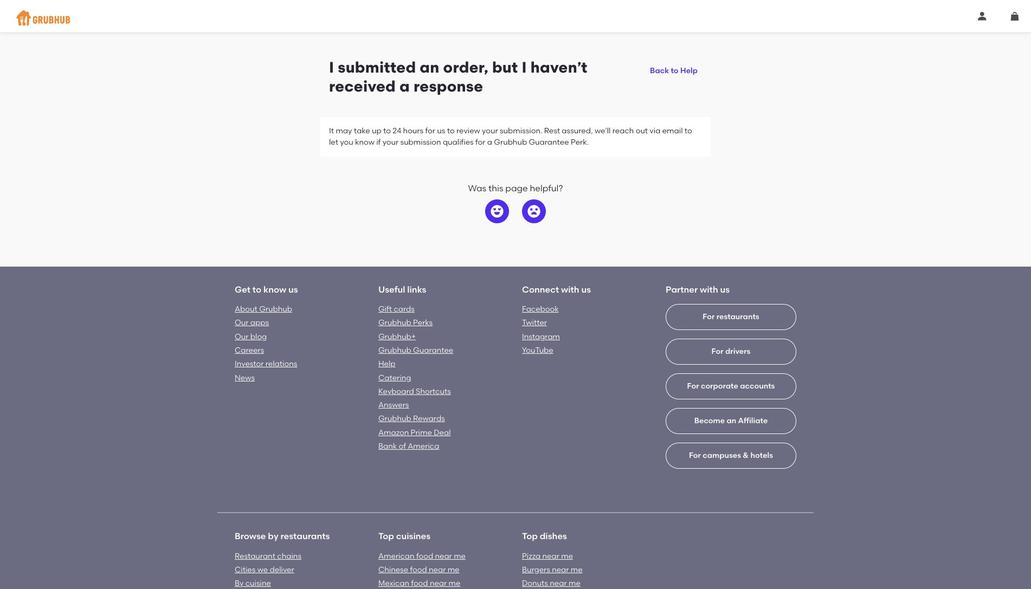 Task type: locate. For each thing, give the bounding box(es) containing it.
this page was helpful image
[[491, 205, 504, 218]]

0 horizontal spatial restaurants
[[281, 532, 330, 542]]

us up "qualifies"
[[437, 127, 445, 136]]

grubhub logo image
[[16, 7, 71, 28]]

0 horizontal spatial an
[[420, 58, 440, 76]]

food up chinese food near me link
[[417, 552, 433, 561]]

restaurants
[[717, 313, 760, 322], [281, 532, 330, 542]]

you
[[340, 138, 353, 147]]

let
[[329, 138, 338, 147]]

connect
[[522, 285, 559, 295]]

grubhub perks link
[[379, 319, 433, 328]]

amazon
[[379, 428, 409, 438]]

top up pizza
[[522, 532, 538, 542]]

with right the connect
[[561, 285, 580, 295]]

pizza
[[522, 552, 541, 561]]

an left affiliate
[[727, 417, 737, 426]]

cities
[[235, 566, 256, 575]]

our                                     blog link
[[235, 332, 267, 342]]

0 vertical spatial an
[[420, 58, 440, 76]]

0 horizontal spatial help
[[379, 360, 396, 369]]

for inside for campuses & hotels link
[[689, 452, 701, 461]]

partner with us
[[666, 285, 730, 295]]

hotels
[[751, 452, 773, 461]]

know down take
[[355, 138, 375, 147]]

a inside "it may take up to 24 hours for us to review your submission. rest assured, we'll reach out via email to let you know if your submission qualifies for a grubhub guarantee perk."
[[487, 138, 492, 147]]

was
[[468, 183, 487, 194]]

1 horizontal spatial for
[[476, 138, 486, 147]]

1 horizontal spatial your
[[482, 127, 498, 136]]

0 horizontal spatial your
[[383, 138, 399, 147]]

0 horizontal spatial guarantee
[[413, 346, 454, 355]]

food down chinese food near me link
[[411, 579, 428, 589]]

grubhub inside 'about grubhub our apps our                                     blog careers investor                                     relations news'
[[259, 305, 292, 314]]

for left corporate
[[687, 382, 699, 391]]

bank of america link
[[379, 442, 440, 451]]

for down partner with us
[[703, 313, 715, 322]]

american
[[379, 552, 415, 561]]

1 vertical spatial know
[[264, 285, 286, 295]]

our down about
[[235, 319, 249, 328]]

1 vertical spatial your
[[383, 138, 399, 147]]

me up the 'burgers near me' link
[[561, 552, 573, 561]]

1 vertical spatial an
[[727, 417, 737, 426]]

help up the catering
[[379, 360, 396, 369]]

with
[[561, 285, 580, 295], [700, 285, 718, 295]]

for down review on the left top
[[476, 138, 486, 147]]

restaurants up chains
[[281, 532, 330, 542]]

0 vertical spatial help
[[681, 66, 698, 75]]

0 vertical spatial your
[[482, 127, 498, 136]]

your right review on the left top
[[482, 127, 498, 136]]

grubhub guarantee link
[[379, 346, 454, 355]]

an up response
[[420, 58, 440, 76]]

1 vertical spatial restaurants
[[281, 532, 330, 542]]

by
[[235, 579, 244, 589]]

instagram link
[[522, 332, 560, 342]]

a right "qualifies"
[[487, 138, 492, 147]]

know up about grubhub link
[[264, 285, 286, 295]]

corporate
[[701, 382, 739, 391]]

1 horizontal spatial guarantee
[[529, 138, 569, 147]]

small image
[[978, 12, 987, 21], [1011, 12, 1020, 21]]

chains
[[277, 552, 302, 561]]

for left drivers
[[712, 347, 724, 357]]

burgers near me link
[[522, 566, 583, 575]]

was this page helpful?
[[468, 183, 563, 194]]

top cuisines
[[379, 532, 431, 542]]

qualifies
[[443, 138, 474, 147]]

guarantee down rest
[[529, 138, 569, 147]]

top for top dishes
[[522, 532, 538, 542]]

i right 'but'
[[522, 58, 527, 76]]

1 horizontal spatial with
[[700, 285, 718, 295]]

it
[[329, 127, 334, 136]]

i up the received
[[329, 58, 334, 76]]

1 vertical spatial our
[[235, 332, 249, 342]]

1 horizontal spatial a
[[487, 138, 492, 147]]

mexican food near me link
[[379, 579, 461, 589]]

submission.
[[500, 127, 543, 136]]

i
[[329, 58, 334, 76], [522, 58, 527, 76]]

1 with from the left
[[561, 285, 580, 295]]

accounts
[[741, 382, 775, 391]]

partner
[[666, 285, 698, 295]]

american food near me link
[[379, 552, 466, 561]]

with for partner
[[700, 285, 718, 295]]

grubhub down submission.
[[494, 138, 527, 147]]

1 horizontal spatial top
[[522, 532, 538, 542]]

0 horizontal spatial with
[[561, 285, 580, 295]]

us up about grubhub link
[[289, 285, 298, 295]]

pizza near me link
[[522, 552, 573, 561]]

get
[[235, 285, 251, 295]]

with right partner
[[700, 285, 718, 295]]

0 vertical spatial know
[[355, 138, 375, 147]]

near up the 'burgers near me' link
[[543, 552, 560, 561]]

2 top from the left
[[522, 532, 538, 542]]

2 with from the left
[[700, 285, 718, 295]]

for campuses & hotels link
[[666, 443, 797, 572]]

deliver
[[270, 566, 294, 575]]

0 horizontal spatial know
[[264, 285, 286, 295]]

american food near me chinese food near me mexican food near me
[[379, 552, 466, 589]]

2 vertical spatial food
[[411, 579, 428, 589]]

relations
[[266, 360, 297, 369]]

near up chinese food near me link
[[435, 552, 452, 561]]

take
[[354, 127, 370, 136]]

assured,
[[562, 127, 593, 136]]

a down submitted in the top left of the page
[[400, 77, 410, 95]]

guarantee inside gift cards grubhub perks grubhub+ grubhub guarantee help catering keyboard shortcuts answers grubhub rewards amazon prime deal bank of america
[[413, 346, 454, 355]]

for for for drivers
[[712, 347, 724, 357]]

0 horizontal spatial small image
[[978, 12, 987, 21]]

for inside for corporate accounts link
[[687, 382, 699, 391]]

1 vertical spatial help
[[379, 360, 396, 369]]

via
[[650, 127, 661, 136]]

our up careers 'link' on the left bottom of page
[[235, 332, 249, 342]]

hours
[[403, 127, 424, 136]]

1 horizontal spatial know
[[355, 138, 375, 147]]

1 small image from the left
[[978, 12, 987, 21]]

received
[[329, 77, 396, 95]]

0 vertical spatial our
[[235, 319, 249, 328]]

investor
[[235, 360, 264, 369]]

0 vertical spatial food
[[417, 552, 433, 561]]

chinese
[[379, 566, 408, 575]]

burgers
[[522, 566, 550, 575]]

1 vertical spatial guarantee
[[413, 346, 454, 355]]

grubhub down the grubhub+ link
[[379, 346, 412, 355]]

1 horizontal spatial i
[[522, 58, 527, 76]]

this
[[489, 183, 504, 194]]

0 horizontal spatial i
[[329, 58, 334, 76]]

drivers
[[726, 347, 751, 357]]

for drivers
[[712, 347, 751, 357]]

for campuses & hotels
[[689, 452, 773, 461]]

for inside for drivers link
[[712, 347, 724, 357]]

about grubhub our apps our                                     blog careers investor                                     relations news
[[235, 305, 297, 383]]

0 horizontal spatial a
[[400, 77, 410, 95]]

food up mexican food near me link
[[410, 566, 427, 575]]

grubhub+
[[379, 332, 416, 342]]

connect with us
[[522, 285, 591, 295]]

catering
[[379, 373, 411, 383]]

near down the 'burgers near me' link
[[550, 579, 567, 589]]

for inside "for restaurants" link
[[703, 313, 715, 322]]

food
[[417, 552, 433, 561], [410, 566, 427, 575], [411, 579, 428, 589]]

twitter
[[522, 319, 547, 328]]

0 horizontal spatial top
[[379, 532, 394, 542]]

1 horizontal spatial restaurants
[[717, 313, 760, 322]]

useful links
[[379, 285, 427, 295]]

to
[[671, 66, 679, 75], [383, 127, 391, 136], [447, 127, 455, 136], [685, 127, 693, 136], [253, 285, 262, 295]]

perks
[[413, 319, 433, 328]]

become an affiliate
[[695, 417, 768, 426]]

facebook link
[[522, 305, 559, 314]]

us inside "it may take up to 24 hours for us to review your submission. rest assured, we'll reach out via email to let you know if your submission qualifies for a grubhub guarantee perk."
[[437, 127, 445, 136]]

0 vertical spatial a
[[400, 77, 410, 95]]

0 horizontal spatial for
[[425, 127, 435, 136]]

near up donuts near me link
[[552, 566, 569, 575]]

0 vertical spatial guarantee
[[529, 138, 569, 147]]

for corporate accounts
[[687, 382, 775, 391]]

email
[[663, 127, 683, 136]]

about
[[235, 305, 258, 314]]

youtube
[[522, 346, 554, 355]]

grubhub rewards link
[[379, 415, 445, 424]]

for for for restaurants
[[703, 313, 715, 322]]

1 vertical spatial a
[[487, 138, 492, 147]]

1 horizontal spatial small image
[[1011, 12, 1020, 21]]

submitted
[[338, 58, 416, 76]]

your right if
[[383, 138, 399, 147]]

grubhub
[[494, 138, 527, 147], [259, 305, 292, 314], [379, 319, 412, 328], [379, 346, 412, 355], [379, 415, 412, 424]]

help right the back
[[681, 66, 698, 75]]

1 top from the left
[[379, 532, 394, 542]]

help link
[[379, 360, 396, 369]]

restaurants up drivers
[[717, 313, 760, 322]]

back to help link
[[646, 58, 702, 78]]

america
[[408, 442, 440, 451]]

0 vertical spatial restaurants
[[717, 313, 760, 322]]

top up american
[[379, 532, 394, 542]]

may
[[336, 127, 352, 136]]

for up the submission in the top of the page
[[425, 127, 435, 136]]

gift cards grubhub perks grubhub+ grubhub guarantee help catering keyboard shortcuts answers grubhub rewards amazon prime deal bank of america
[[379, 305, 454, 451]]

guarantee down "perks"
[[413, 346, 454, 355]]

links
[[407, 285, 427, 295]]

grubhub up apps
[[259, 305, 292, 314]]

for left campuses
[[689, 452, 701, 461]]

top for top cuisines
[[379, 532, 394, 542]]

for
[[425, 127, 435, 136], [476, 138, 486, 147]]

know
[[355, 138, 375, 147], [264, 285, 286, 295]]

top
[[379, 532, 394, 542], [522, 532, 538, 542]]

an
[[420, 58, 440, 76], [727, 417, 737, 426]]

news
[[235, 373, 255, 383]]

out
[[636, 127, 648, 136]]



Task type: describe. For each thing, give the bounding box(es) containing it.
1 horizontal spatial an
[[727, 417, 737, 426]]

near down american food near me link
[[429, 566, 446, 575]]

investor                                     relations link
[[235, 360, 297, 369]]

cuisines
[[396, 532, 431, 542]]

1 horizontal spatial help
[[681, 66, 698, 75]]

restaurant
[[235, 552, 276, 561]]

me down american food near me link
[[448, 566, 460, 575]]

know inside "it may take up to 24 hours for us to review your submission. rest assured, we'll reach out via email to let you know if your submission qualifies for a grubhub guarantee perk."
[[355, 138, 375, 147]]

twitter link
[[522, 319, 547, 328]]

blog
[[250, 332, 267, 342]]

2 our from the top
[[235, 332, 249, 342]]

submission
[[401, 138, 441, 147]]

me down chinese food near me link
[[449, 579, 461, 589]]

useful
[[379, 285, 405, 295]]

dishes
[[540, 532, 567, 542]]

careers link
[[235, 346, 264, 355]]

me up chinese food near me link
[[454, 552, 466, 561]]

rest
[[544, 127, 560, 136]]

up
[[372, 127, 382, 136]]

1 vertical spatial for
[[476, 138, 486, 147]]

1 i from the left
[[329, 58, 334, 76]]

response
[[414, 77, 483, 95]]

this page was not helpful image
[[528, 205, 541, 218]]

careers
[[235, 346, 264, 355]]

me down the 'burgers near me' link
[[569, 579, 581, 589]]

amazon prime deal link
[[379, 428, 451, 438]]

prime
[[411, 428, 432, 438]]

grubhub inside "it may take up to 24 hours for us to review your submission. rest assured, we'll reach out via email to let you know if your submission qualifies for a grubhub guarantee perk."
[[494, 138, 527, 147]]

grubhub down answers
[[379, 415, 412, 424]]

grubhub+ link
[[379, 332, 416, 342]]

to right the back
[[671, 66, 679, 75]]

instagram
[[522, 332, 560, 342]]

our apps link
[[235, 319, 269, 328]]

back
[[650, 66, 669, 75]]

us right the connect
[[582, 285, 591, 295]]

keyboard shortcuts link
[[379, 387, 451, 396]]

for for for corporate accounts
[[687, 382, 699, 391]]

us up 'for restaurants'
[[721, 285, 730, 295]]

with for connect
[[561, 285, 580, 295]]

to right email
[[685, 127, 693, 136]]

reach
[[613, 127, 634, 136]]

haven't
[[531, 58, 588, 76]]

restaurants inside "for restaurants" link
[[717, 313, 760, 322]]

restaurant chains cities we deliver by cuisine
[[235, 552, 302, 589]]

become
[[695, 417, 725, 426]]

chinese food near me link
[[379, 566, 460, 575]]

to right get
[[253, 285, 262, 295]]

for restaurants
[[703, 313, 760, 322]]

for corporate accounts link
[[666, 374, 797, 503]]

for for for campuses & hotels
[[689, 452, 701, 461]]

for drivers link
[[666, 339, 797, 468]]

top dishes
[[522, 532, 567, 542]]

an inside the i submitted an order, but i haven't received a response
[[420, 58, 440, 76]]

back to help
[[650, 66, 698, 75]]

near down chinese food near me link
[[430, 579, 447, 589]]

donuts
[[522, 579, 548, 589]]

for restaurants link
[[666, 304, 797, 433]]

keyboard
[[379, 387, 414, 396]]

2 small image from the left
[[1011, 12, 1020, 21]]

affiliate
[[739, 417, 768, 426]]

apps
[[250, 319, 269, 328]]

donuts near me link
[[522, 579, 581, 589]]

0 vertical spatial for
[[425, 127, 435, 136]]

help inside gift cards grubhub perks grubhub+ grubhub guarantee help catering keyboard shortcuts answers grubhub rewards amazon prime deal bank of america
[[379, 360, 396, 369]]

about grubhub link
[[235, 305, 292, 314]]

it may take up to 24 hours for us to review your submission. rest assured, we'll reach out via email to let you know if your submission qualifies for a grubhub guarantee perk.
[[329, 127, 693, 147]]

to left 24 in the top of the page
[[383, 127, 391, 136]]

review
[[457, 127, 480, 136]]

24
[[393, 127, 402, 136]]

answers
[[379, 401, 409, 410]]

mexican
[[379, 579, 410, 589]]

deal
[[434, 428, 451, 438]]

but
[[492, 58, 518, 76]]

restaurant chains link
[[235, 552, 302, 561]]

a inside the i submitted an order, but i haven't received a response
[[400, 77, 410, 95]]

facebook
[[522, 305, 559, 314]]

we'll
[[595, 127, 611, 136]]

gift cards link
[[379, 305, 415, 314]]

1 our from the top
[[235, 319, 249, 328]]

cuisine
[[246, 579, 271, 589]]

2 i from the left
[[522, 58, 527, 76]]

news link
[[235, 373, 255, 383]]

catering link
[[379, 373, 411, 383]]

perk.
[[571, 138, 589, 147]]

me up donuts near me link
[[571, 566, 583, 575]]

&
[[743, 452, 749, 461]]

campuses
[[703, 452, 741, 461]]

grubhub down gift cards link at the bottom left
[[379, 319, 412, 328]]

shortcuts
[[416, 387, 451, 396]]

guarantee inside "it may take up to 24 hours for us to review your submission. rest assured, we'll reach out via email to let you know if your submission qualifies for a grubhub guarantee perk."
[[529, 138, 569, 147]]

pizza near me burgers near me donuts near me
[[522, 552, 583, 589]]

bank
[[379, 442, 397, 451]]

1 vertical spatial food
[[410, 566, 427, 575]]

to up "qualifies"
[[447, 127, 455, 136]]



Task type: vqa. For each thing, say whether or not it's contained in the screenshot.
'change'
no



